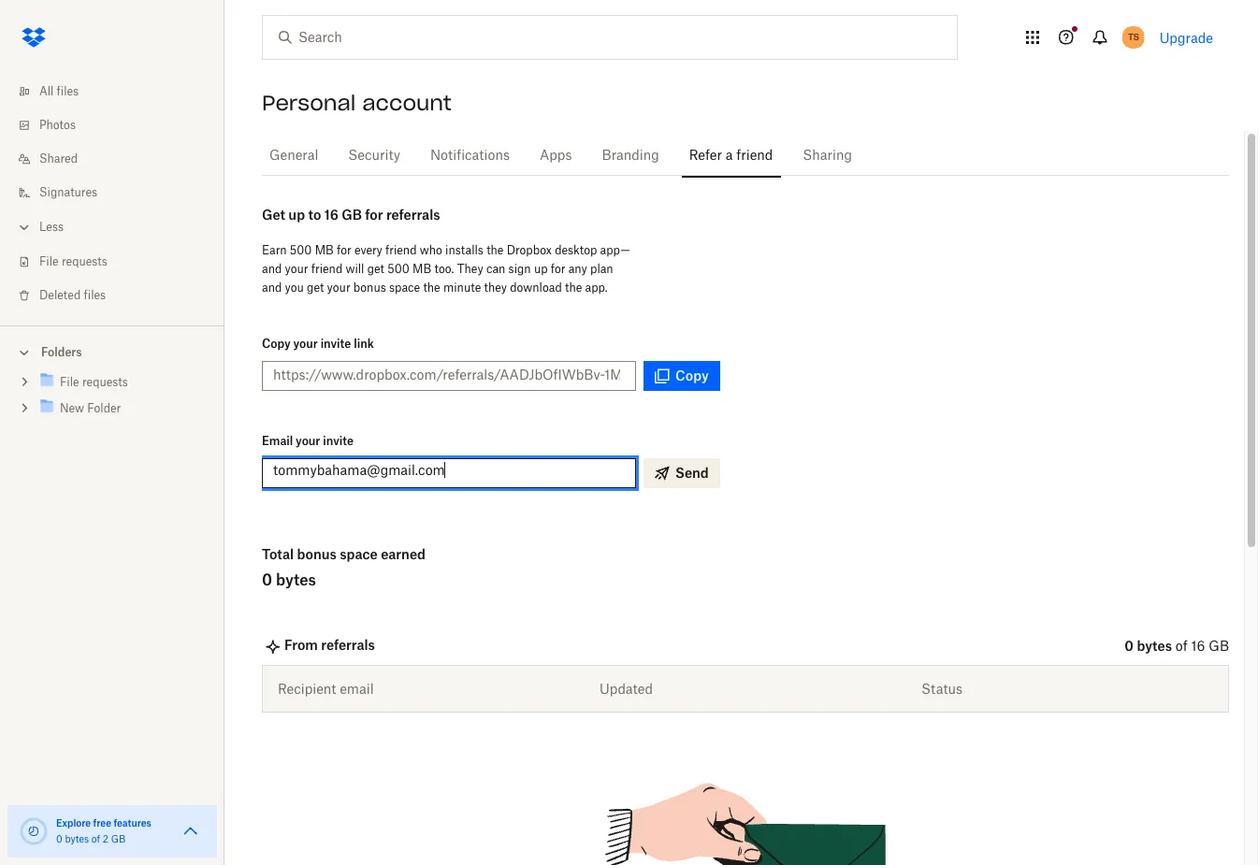 Task type: vqa. For each thing, say whether or not it's contained in the screenshot.
Share files Share
no



Task type: describe. For each thing, give the bounding box(es) containing it.
apps
[[540, 150, 572, 163]]

all files
[[39, 86, 79, 97]]

download
[[510, 281, 562, 295]]

copy for copy
[[675, 368, 709, 384]]

status
[[922, 681, 963, 697]]

apps tab
[[532, 134, 580, 179]]

group containing file requests
[[0, 366, 225, 436]]

all
[[39, 86, 54, 97]]

0 horizontal spatial 500
[[290, 243, 312, 257]]

bytes inside the explore free features 0 bytes of 2 gb
[[65, 835, 89, 845]]

signatures
[[39, 187, 97, 198]]

new folder
[[60, 403, 121, 414]]

1 horizontal spatial mb
[[413, 262, 431, 276]]

folders
[[41, 345, 82, 359]]

list containing all files
[[0, 64, 225, 326]]

earn 500 mb for every friend who installs the dropbox desktop app— and your friend will get 500 mb too. they can sign up for any plan and you get your bonus space the minute they download the app.
[[262, 243, 630, 295]]

plan
[[590, 262, 613, 276]]

less
[[39, 222, 64, 233]]

files for deleted files
[[84, 290, 106, 301]]

deleted files link
[[15, 279, 225, 312]]

email
[[262, 434, 293, 448]]

app.
[[585, 281, 608, 295]]

0 vertical spatial requests
[[62, 256, 107, 268]]

every
[[354, 243, 382, 257]]

file requests inside group
[[60, 377, 128, 388]]

shared link
[[15, 142, 225, 176]]

desktop
[[555, 243, 597, 257]]

Email your invite text field
[[273, 460, 625, 481]]

signatures link
[[15, 176, 225, 210]]

earned
[[381, 546, 426, 562]]

1 vertical spatial referrals
[[321, 637, 375, 653]]

2 horizontal spatial 0
[[1125, 638, 1134, 654]]

link
[[354, 337, 374, 351]]

dropbox
[[507, 243, 552, 257]]

send
[[675, 465, 709, 481]]

notifications tab
[[423, 134, 517, 179]]

gb for of
[[1209, 641, 1229, 654]]

personal
[[262, 90, 356, 116]]

0 horizontal spatial up
[[288, 207, 305, 223]]

send button
[[644, 458, 720, 488]]

bonus inside total bonus space earned 0 bytes
[[297, 546, 337, 562]]

new folder link
[[37, 397, 210, 419]]

who
[[420, 243, 442, 257]]

refer a friend tab
[[682, 134, 781, 179]]

your down the will
[[327, 281, 350, 295]]

they
[[457, 262, 483, 276]]

0 inside total bonus space earned 0 bytes
[[262, 571, 272, 589]]

total bonus space earned 0 bytes
[[262, 546, 426, 589]]

total
[[262, 546, 294, 562]]

0 bytes of 16 gb
[[1125, 638, 1229, 654]]

any
[[569, 262, 587, 276]]

photos link
[[15, 109, 225, 142]]

1 horizontal spatial 500
[[388, 262, 410, 276]]

gb for to
[[342, 207, 362, 223]]

dropbox image
[[15, 19, 52, 56]]

0 horizontal spatial get
[[307, 281, 324, 295]]

of inside the explore free features 0 bytes of 2 gb
[[91, 835, 100, 845]]

1 horizontal spatial friend
[[385, 243, 417, 257]]

sign
[[509, 262, 531, 276]]

can
[[486, 262, 505, 276]]

invite for send
[[323, 434, 354, 448]]

friend inside tab
[[737, 150, 773, 163]]

notifications
[[430, 150, 510, 163]]

refer a friend
[[689, 150, 773, 163]]

0 vertical spatial file requests link
[[15, 245, 225, 279]]

general
[[269, 150, 318, 163]]

quota usage element
[[19, 817, 49, 847]]

2 vertical spatial friend
[[311, 262, 343, 276]]

free
[[93, 818, 111, 829]]

email your invite
[[262, 434, 354, 448]]



Task type: locate. For each thing, give the bounding box(es) containing it.
0 vertical spatial for
[[365, 207, 383, 223]]

0 vertical spatial bonus
[[353, 281, 386, 295]]

a
[[726, 150, 733, 163]]

friend left who
[[385, 243, 417, 257]]

less image
[[15, 218, 34, 237]]

1 vertical spatial copy
[[675, 368, 709, 384]]

0 horizontal spatial 16
[[324, 207, 339, 223]]

from
[[284, 637, 318, 653]]

get down every
[[367, 262, 384, 276]]

bytes
[[276, 571, 316, 589], [1137, 638, 1172, 654], [65, 835, 89, 845]]

shared
[[39, 153, 78, 165]]

list
[[0, 64, 225, 326]]

file requests link up 'new folder' link
[[37, 370, 210, 393]]

1 vertical spatial and
[[262, 281, 282, 295]]

for up every
[[365, 207, 383, 223]]

copy your invite link
[[262, 337, 374, 351]]

security
[[348, 150, 400, 163]]

1 horizontal spatial up
[[534, 262, 548, 276]]

1 vertical spatial mb
[[413, 262, 431, 276]]

bonus down the will
[[353, 281, 386, 295]]

of
[[1176, 641, 1188, 654], [91, 835, 100, 845]]

space down who
[[389, 281, 420, 295]]

500 right the earn
[[290, 243, 312, 257]]

1 vertical spatial file requests link
[[37, 370, 210, 393]]

500
[[290, 243, 312, 257], [388, 262, 410, 276]]

files right deleted
[[84, 290, 106, 301]]

ts button
[[1119, 22, 1149, 52]]

tab list containing general
[[262, 131, 1229, 179]]

2 horizontal spatial for
[[551, 262, 566, 276]]

space left earned
[[340, 546, 378, 562]]

1 horizontal spatial 16
[[1191, 641, 1205, 654]]

all files link
[[15, 75, 225, 109]]

0 horizontal spatial bonus
[[297, 546, 337, 562]]

friend left the will
[[311, 262, 343, 276]]

requests up folder on the left of page
[[82, 377, 128, 388]]

1 vertical spatial bytes
[[1137, 638, 1172, 654]]

0 horizontal spatial bytes
[[65, 835, 89, 845]]

file down "less"
[[39, 256, 59, 268]]

0
[[262, 571, 272, 589], [1125, 638, 1134, 654], [56, 835, 62, 845]]

1 horizontal spatial referrals
[[386, 207, 440, 223]]

0 horizontal spatial file
[[39, 256, 59, 268]]

file requests link
[[15, 245, 225, 279], [37, 370, 210, 393]]

1 horizontal spatial 0
[[262, 571, 272, 589]]

1 vertical spatial 16
[[1191, 641, 1205, 654]]

recipient
[[278, 681, 336, 697]]

0 horizontal spatial gb
[[111, 835, 126, 845]]

up inside earn 500 mb for every friend who installs the dropbox desktop app— and your friend will get 500 mb too. they can sign up for any plan and you get your bonus space the minute they download the app.
[[534, 262, 548, 276]]

Search text field
[[298, 27, 919, 48]]

get
[[367, 262, 384, 276], [307, 281, 324, 295]]

1 horizontal spatial the
[[487, 243, 504, 257]]

0 vertical spatial of
[[1176, 641, 1188, 654]]

email
[[340, 681, 374, 697]]

0 horizontal spatial copy
[[262, 337, 291, 351]]

2 vertical spatial 0
[[56, 835, 62, 845]]

requests
[[62, 256, 107, 268], [82, 377, 128, 388]]

space inside earn 500 mb for every friend who installs the dropbox desktop app— and your friend will get 500 mb too. they can sign up for any plan and you get your bonus space the minute they download the app.
[[389, 281, 420, 295]]

1 horizontal spatial of
[[1176, 641, 1188, 654]]

and left "you"
[[262, 281, 282, 295]]

file inside list
[[39, 256, 59, 268]]

0 horizontal spatial 0
[[56, 835, 62, 845]]

of inside 0 bytes of 16 gb
[[1176, 641, 1188, 654]]

tab list
[[262, 131, 1229, 179]]

1 vertical spatial file
[[60, 377, 79, 388]]

2 vertical spatial gb
[[111, 835, 126, 845]]

0 vertical spatial space
[[389, 281, 420, 295]]

file requests up deleted files
[[39, 256, 107, 268]]

1 vertical spatial space
[[340, 546, 378, 562]]

0 vertical spatial 16
[[324, 207, 339, 223]]

upgrade link
[[1160, 29, 1213, 45]]

1 horizontal spatial files
[[84, 290, 106, 301]]

deleted
[[39, 290, 81, 301]]

to
[[308, 207, 321, 223]]

your down "you"
[[293, 337, 318, 351]]

1 vertical spatial requests
[[82, 377, 128, 388]]

1 horizontal spatial for
[[365, 207, 383, 223]]

space
[[389, 281, 420, 295], [340, 546, 378, 562]]

0 horizontal spatial the
[[423, 281, 440, 295]]

referrals up who
[[386, 207, 440, 223]]

file requests inside list
[[39, 256, 107, 268]]

mb down who
[[413, 262, 431, 276]]

deleted files
[[39, 290, 106, 301]]

0 vertical spatial 0
[[262, 571, 272, 589]]

2 horizontal spatial the
[[565, 281, 582, 295]]

0 vertical spatial referrals
[[386, 207, 440, 223]]

get
[[262, 207, 285, 223]]

invite left link
[[321, 337, 351, 351]]

1 vertical spatial get
[[307, 281, 324, 295]]

referrals up email
[[321, 637, 375, 653]]

0 vertical spatial file requests
[[39, 256, 107, 268]]

2 horizontal spatial friend
[[737, 150, 773, 163]]

1 vertical spatial friend
[[385, 243, 417, 257]]

minute
[[443, 281, 481, 295]]

copy
[[262, 337, 291, 351], [675, 368, 709, 384]]

1 vertical spatial file requests
[[60, 377, 128, 388]]

0 vertical spatial invite
[[321, 337, 351, 351]]

file
[[39, 256, 59, 268], [60, 377, 79, 388]]

0 inside the explore free features 0 bytes of 2 gb
[[56, 835, 62, 845]]

for
[[365, 207, 383, 223], [337, 243, 351, 257], [551, 262, 566, 276]]

and down the earn
[[262, 262, 282, 276]]

sharing tab
[[796, 134, 860, 179]]

0 vertical spatial files
[[57, 86, 79, 97]]

explore
[[56, 818, 91, 829]]

2 vertical spatial for
[[551, 262, 566, 276]]

0 vertical spatial gb
[[342, 207, 362, 223]]

requests up deleted files
[[62, 256, 107, 268]]

1 horizontal spatial gb
[[342, 207, 362, 223]]

files right all
[[57, 86, 79, 97]]

file requests link up deleted files
[[15, 245, 225, 279]]

1 horizontal spatial copy
[[675, 368, 709, 384]]

1 vertical spatial 0
[[1125, 638, 1134, 654]]

the
[[487, 243, 504, 257], [423, 281, 440, 295], [565, 281, 582, 295]]

0 horizontal spatial friend
[[311, 262, 343, 276]]

copy inside "button"
[[675, 368, 709, 384]]

1 vertical spatial files
[[84, 290, 106, 301]]

file requests up new folder
[[60, 377, 128, 388]]

0 horizontal spatial of
[[91, 835, 100, 845]]

gb
[[342, 207, 362, 223], [1209, 641, 1229, 654], [111, 835, 126, 845]]

1 vertical spatial gb
[[1209, 641, 1229, 654]]

you
[[285, 281, 304, 295]]

upgrade
[[1160, 29, 1213, 45]]

0 vertical spatial file
[[39, 256, 59, 268]]

500 right the will
[[388, 262, 410, 276]]

0 vertical spatial get
[[367, 262, 384, 276]]

0 vertical spatial friend
[[737, 150, 773, 163]]

0 vertical spatial bytes
[[276, 571, 316, 589]]

invite
[[321, 337, 351, 351], [323, 434, 354, 448]]

general tab
[[262, 134, 326, 179]]

installs
[[445, 243, 484, 257]]

ts
[[1128, 31, 1139, 43]]

get up to 16 gb for referrals
[[262, 207, 440, 223]]

group
[[0, 366, 225, 436]]

2 vertical spatial bytes
[[65, 835, 89, 845]]

1 vertical spatial invite
[[323, 434, 354, 448]]

bonus
[[353, 281, 386, 295], [297, 546, 337, 562]]

up
[[288, 207, 305, 223], [534, 262, 548, 276]]

bonus inside earn 500 mb for every friend who installs the dropbox desktop app— and your friend will get 500 mb too. they can sign up for any plan and you get your bonus space the minute they download the app.
[[353, 281, 386, 295]]

get right "you"
[[307, 281, 324, 295]]

2 and from the top
[[262, 281, 282, 295]]

mb
[[315, 243, 334, 257], [413, 262, 431, 276]]

security tab
[[341, 134, 408, 179]]

new
[[60, 403, 84, 414]]

earn
[[262, 243, 287, 257]]

the up can
[[487, 243, 504, 257]]

folders button
[[0, 338, 225, 366]]

0 vertical spatial 500
[[290, 243, 312, 257]]

photos
[[39, 120, 76, 131]]

None text field
[[273, 365, 620, 385]]

0 vertical spatial copy
[[262, 337, 291, 351]]

1 vertical spatial of
[[91, 835, 100, 845]]

1 horizontal spatial bytes
[[276, 571, 316, 589]]

too.
[[434, 262, 454, 276]]

personal account
[[262, 90, 452, 116]]

file up new
[[60, 377, 79, 388]]

recipient email
[[278, 681, 374, 697]]

1 horizontal spatial space
[[389, 281, 420, 295]]

your right email
[[296, 434, 320, 448]]

0 horizontal spatial files
[[57, 86, 79, 97]]

0 vertical spatial up
[[288, 207, 305, 223]]

1 vertical spatial 500
[[388, 262, 410, 276]]

will
[[346, 262, 364, 276]]

copy button
[[644, 361, 720, 391]]

0 horizontal spatial space
[[340, 546, 378, 562]]

explore free features 0 bytes of 2 gb
[[56, 818, 151, 845]]

sharing
[[803, 150, 852, 163]]

your up "you"
[[285, 262, 308, 276]]

friend right a
[[737, 150, 773, 163]]

file requests
[[39, 256, 107, 268], [60, 377, 128, 388]]

0 horizontal spatial for
[[337, 243, 351, 257]]

16 for to
[[324, 207, 339, 223]]

branding
[[602, 150, 659, 163]]

1 horizontal spatial bonus
[[353, 281, 386, 295]]

16
[[324, 207, 339, 223], [1191, 641, 1205, 654]]

from referrals
[[284, 637, 375, 653]]

2 horizontal spatial bytes
[[1137, 638, 1172, 654]]

files
[[57, 86, 79, 97], [84, 290, 106, 301]]

bytes inside total bonus space earned 0 bytes
[[276, 571, 316, 589]]

updated
[[600, 681, 653, 697]]

the down any
[[565, 281, 582, 295]]

1 vertical spatial up
[[534, 262, 548, 276]]

the down too.
[[423, 281, 440, 295]]

for up the will
[[337, 243, 351, 257]]

space inside total bonus space earned 0 bytes
[[340, 546, 378, 562]]

folder
[[87, 403, 121, 414]]

copy for copy your invite link
[[262, 337, 291, 351]]

0 horizontal spatial mb
[[315, 243, 334, 257]]

2
[[103, 835, 108, 845]]

0 vertical spatial mb
[[315, 243, 334, 257]]

1 vertical spatial bonus
[[297, 546, 337, 562]]

gb inside the explore free features 0 bytes of 2 gb
[[111, 835, 126, 845]]

invite right email
[[323, 434, 354, 448]]

1 horizontal spatial file
[[60, 377, 79, 388]]

16 inside 0 bytes of 16 gb
[[1191, 641, 1205, 654]]

1 vertical spatial for
[[337, 243, 351, 257]]

branding tab
[[595, 134, 667, 179]]

your
[[285, 262, 308, 276], [327, 281, 350, 295], [293, 337, 318, 351], [296, 434, 320, 448]]

mb down to
[[315, 243, 334, 257]]

up up download
[[534, 262, 548, 276]]

account
[[362, 90, 452, 116]]

files for all files
[[57, 86, 79, 97]]

16 for of
[[1191, 641, 1205, 654]]

invite for copy
[[321, 337, 351, 351]]

app—
[[600, 243, 630, 257]]

up left to
[[288, 207, 305, 223]]

0 horizontal spatial referrals
[[321, 637, 375, 653]]

0 vertical spatial and
[[262, 262, 282, 276]]

1 and from the top
[[262, 262, 282, 276]]

and
[[262, 262, 282, 276], [262, 281, 282, 295]]

2 horizontal spatial gb
[[1209, 641, 1229, 654]]

friend
[[737, 150, 773, 163], [385, 243, 417, 257], [311, 262, 343, 276]]

they
[[484, 281, 507, 295]]

1 horizontal spatial get
[[367, 262, 384, 276]]

for left any
[[551, 262, 566, 276]]

refer
[[689, 150, 722, 163]]

bonus right total
[[297, 546, 337, 562]]

gb inside 0 bytes of 16 gb
[[1209, 641, 1229, 654]]

referrals
[[386, 207, 440, 223], [321, 637, 375, 653]]

features
[[114, 818, 151, 829]]



